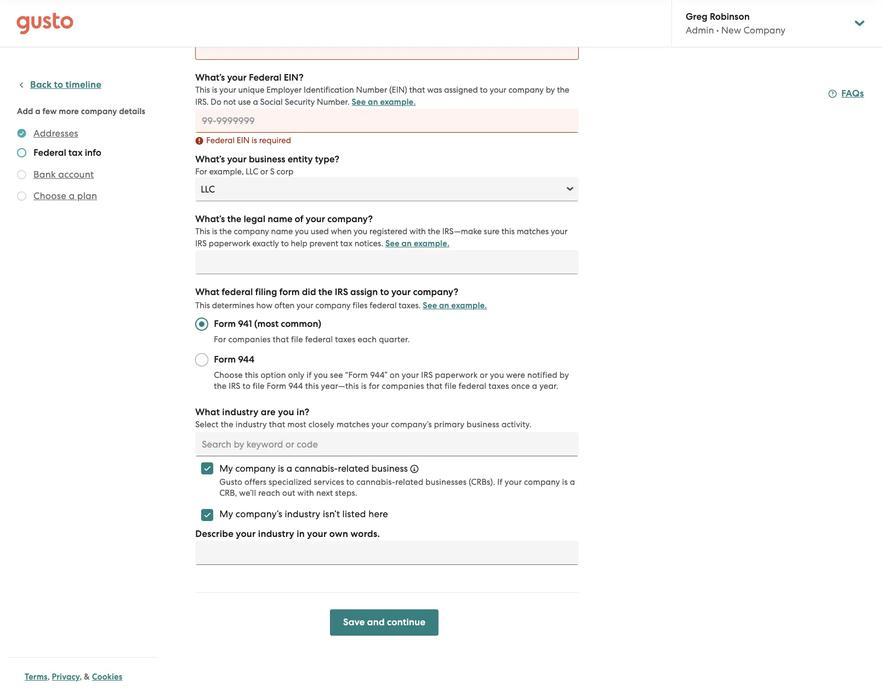 Task type: vqa. For each thing, say whether or not it's contained in the screenshot.
setting
no



Task type: describe. For each thing, give the bounding box(es) containing it.
example. for what's your federal ein?
[[380, 97, 416, 107]]

0 horizontal spatial company's
[[236, 509, 283, 520]]

llc
[[246, 167, 258, 177]]

this for what's the legal name of your company?
[[195, 227, 210, 236]]

what's your business entity type? for example, llc or s corp
[[195, 154, 340, 177]]

few
[[43, 106, 57, 116]]

corp
[[277, 167, 294, 177]]

businesses
[[426, 477, 467, 487]]

that inside the form 944 choose this option only if you see "form 944" on your irs paperwork or you were notified by the irs to file form 944 this year—this is for companies that file federal taxes once a year.
[[427, 381, 443, 391]]

irs inside this is the company name you used when you registered with the irs—make sure this matches your irs paperwork exactly to help prevent tax notices.
[[195, 239, 207, 249]]

addresses
[[33, 128, 78, 139]]

see an example. button for what's your federal ein?
[[352, 95, 416, 109]]

federal for is
[[206, 136, 235, 145]]

you up notices.
[[354, 227, 368, 236]]

when
[[331, 227, 352, 236]]

with inside this is the company name you used when you registered with the irs—make sure this matches your irs paperwork exactly to help prevent tax notices.
[[410, 227, 426, 236]]

see for what's the legal name of your company?
[[386, 239, 400, 249]]

federal for info
[[33, 147, 66, 159]]

filing
[[255, 286, 277, 298]]

company inside the what federal filing form did the irs assign to your company? this determines how often your company files federal taxes. see an example.
[[316, 301, 351, 311]]

to inside this is the company name you used when you registered with the irs—make sure this matches your irs paperwork exactly to help prevent tax notices.
[[281, 239, 289, 249]]

what's the legal name of your company?
[[195, 213, 373, 225]]

account
[[58, 169, 94, 180]]

companies inside the form 944 choose this option only if you see "form 944" on your irs paperwork or you were notified by the irs to file form 944 this year—this is for companies that file federal taxes once a year.
[[382, 381, 425, 391]]

see inside the what federal filing form did the irs assign to your company? this determines how often your company files federal taxes. see an example.
[[423, 301, 437, 311]]

closely
[[309, 420, 335, 430]]

1 , from the left
[[48, 672, 50, 682]]

(most
[[254, 318, 279, 330]]

industry left are
[[222, 407, 259, 418]]

0 vertical spatial 944
[[238, 354, 255, 365]]

that inside the this is your unique employer identification number (ein) that was assigned to your company by the irs. do not use a social security number.
[[410, 85, 426, 95]]

assign
[[351, 286, 378, 298]]

an inside the what federal filing form did the irs assign to your company? this determines how often your company files federal taxes. see an example.
[[440, 301, 450, 311]]

0 vertical spatial name
[[268, 213, 293, 225]]

federal inside form 941 (most common) for companies that file federal taxes each quarter.
[[305, 335, 333, 345]]

name inside this is the company name you used when you registered with the irs—make sure this matches your irs paperwork exactly to help prevent tax notices.
[[271, 227, 293, 236]]

cookies button
[[92, 671, 123, 684]]

not
[[224, 97, 236, 107]]

see an example. button for what's the legal name of your company?
[[386, 237, 450, 250]]

to inside button
[[54, 79, 63, 91]]

greg robinson admin • new company
[[686, 11, 786, 36]]

cookies
[[92, 672, 123, 682]]

bank account button
[[33, 168, 94, 181]]

security
[[285, 97, 315, 107]]

by inside the this is your unique employer identification number (ein) that was assigned to your company by the irs. do not use a social security number.
[[546, 85, 556, 95]]

"form
[[346, 370, 368, 380]]

services
[[314, 477, 345, 487]]

terms
[[25, 672, 48, 682]]

the inside the this is your unique employer identification number (ein) that was assigned to your company by the irs. do not use a social security number.
[[558, 85, 570, 95]]

form 944 choose this option only if you see "form 944" on your irs paperwork or you were notified by the irs to file form 944 this year—this is for companies that file federal taxes once a year.
[[214, 354, 570, 391]]

terms link
[[25, 672, 48, 682]]

your inside this is the company name you used when you registered with the irs—make sure this matches your irs paperwork exactly to help prevent tax notices.
[[551, 227, 568, 236]]

taxes.
[[399, 301, 421, 311]]

choose a plan button
[[33, 189, 97, 202]]

are
[[261, 407, 276, 418]]

My company's industry isn't listed here checkbox
[[195, 503, 220, 527]]

1 horizontal spatial business
[[372, 463, 408, 474]]

see an example. for what's the legal name of your company?
[[386, 239, 450, 249]]

company
[[744, 25, 786, 36]]

of
[[295, 213, 304, 225]]

isn't
[[323, 509, 340, 520]]

often
[[275, 301, 295, 311]]

prevent
[[310, 239, 339, 249]]

exactly
[[253, 239, 279, 249]]

industry down are
[[236, 420, 267, 430]]

0 horizontal spatial company?
[[328, 213, 373, 225]]

employer
[[267, 85, 302, 95]]

0 horizontal spatial related
[[338, 463, 369, 474]]

to inside the this is your unique employer identification number (ein) that was assigned to your company by the irs. do not use a social security number.
[[480, 85, 488, 95]]

terms , privacy , & cookies
[[25, 672, 123, 682]]

check image for choose
[[17, 191, 26, 201]]

specialized
[[269, 477, 312, 487]]

in?
[[297, 407, 310, 418]]

number.
[[317, 97, 350, 107]]

&
[[84, 672, 90, 682]]

a inside button
[[69, 190, 75, 201]]

what for what federal filing form did the irs assign to your company?
[[195, 286, 220, 298]]

0 horizontal spatial this
[[245, 370, 259, 380]]

company inside the this is your unique employer identification number (ein) that was assigned to your company by the irs. do not use a social security number.
[[509, 85, 544, 95]]

you left were
[[490, 370, 505, 380]]

sure
[[484, 227, 500, 236]]

Describe your industry in your own words. field
[[195, 541, 580, 565]]

for inside form 941 (most common) for companies that file federal taxes each quarter.
[[214, 335, 226, 345]]

for
[[369, 381, 380, 391]]

once
[[512, 381, 531, 391]]

social
[[260, 97, 283, 107]]

an for what's the legal name of your company?
[[402, 239, 412, 249]]

bank account
[[33, 169, 94, 180]]

choose inside the form 944 choose this option only if you see "form 944" on your irs paperwork or you were notified by the irs to file form 944 this year—this is for companies that file federal taxes once a year.
[[214, 370, 243, 380]]

matches inside what industry are you in? select the industry that most closely matches your company's primary business activity.
[[337, 420, 370, 430]]

what's for what's the legal name of your company?
[[195, 213, 225, 225]]

federal inside the form 944 choose this option only if you see "form 944" on your irs paperwork or you were notified by the irs to file form 944 this year—this is for companies that file federal taxes once a year.
[[459, 381, 487, 391]]

irs.
[[195, 97, 209, 107]]

What's your Federal EIN? text field
[[195, 109, 580, 133]]

used
[[311, 227, 329, 236]]

on
[[390, 370, 400, 380]]

2 , from the left
[[80, 672, 82, 682]]

choose inside button
[[33, 190, 66, 201]]

cannabis- inside gusto offers specialized services to cannabis-related businesses (crbs). if your company is a crb, we'll reach out with next steps.
[[357, 477, 396, 487]]

your inside what's your business entity type? for example, llc or s corp
[[227, 154, 247, 165]]

my company's industry isn't listed here
[[220, 509, 389, 520]]

do
[[211, 97, 222, 107]]

offers
[[245, 477, 267, 487]]

faqs button
[[829, 87, 865, 100]]

s
[[270, 167, 275, 177]]

form for form 941 (most common)
[[214, 318, 236, 330]]

example. inside the what federal filing form did the irs assign to your company? this determines how often your company files federal taxes. see an example.
[[452, 301, 488, 311]]

to inside the form 944 choose this option only if you see "form 944" on your irs paperwork or you were notified by the irs to file form 944 this year—this is for companies that file federal taxes once a year.
[[243, 381, 251, 391]]

files
[[353, 301, 368, 311]]

faqs
[[842, 88, 865, 99]]

entity
[[288, 154, 313, 165]]

0 horizontal spatial cannabis-
[[295, 463, 338, 474]]

2 horizontal spatial file
[[445, 381, 457, 391]]

is inside gusto offers specialized services to cannabis-related businesses (crbs). if your company is a crb, we'll reach out with next steps.
[[563, 477, 568, 487]]

common)
[[281, 318, 322, 330]]

privacy link
[[52, 672, 80, 682]]

see an example. for what's your federal ein?
[[352, 97, 416, 107]]

form for form 944
[[214, 354, 236, 365]]

this is the company name you used when you registered with the irs—make sure this matches your irs paperwork exactly to help prevent tax notices.
[[195, 227, 568, 249]]

in
[[297, 528, 305, 540]]

the inside what industry are you in? select the industry that most closely matches your company's primary business activity.
[[221, 420, 234, 430]]

my for my company is a cannabis-related business
[[220, 463, 233, 474]]

with inside gusto offers specialized services to cannabis-related businesses (crbs). if your company is a crb, we'll reach out with next steps.
[[298, 488, 314, 498]]

company inside this is the company name you used when you registered with the irs—make sure this matches your irs paperwork exactly to help prevent tax notices.
[[234, 227, 269, 236]]

what federal filing form did the irs assign to your company? this determines how often your company files federal taxes. see an example.
[[195, 286, 488, 311]]

legal
[[244, 213, 266, 225]]

describe your industry in your own words.
[[195, 528, 380, 540]]

example. for what's the legal name of your company?
[[414, 239, 450, 249]]

bank
[[33, 169, 56, 180]]

941
[[238, 318, 252, 330]]

check image
[[17, 148, 26, 157]]

unique
[[238, 85, 265, 95]]

addresses button
[[33, 127, 78, 140]]

required
[[259, 136, 291, 145]]

federal tax info list
[[17, 127, 152, 205]]

number
[[356, 85, 388, 95]]

a inside the form 944 choose this option only if you see "form 944" on your irs paperwork or you were notified by the irs to file form 944 this year—this is for companies that file federal taxes once a year.
[[533, 381, 538, 391]]

what's for what's your business entity type? for example, llc or s corp
[[195, 154, 225, 165]]

add
[[17, 106, 33, 116]]

notices.
[[355, 239, 384, 249]]

federal right files
[[370, 301, 397, 311]]

check image for bank
[[17, 170, 26, 179]]

company's inside what industry are you in? select the industry that most closely matches your company's primary business activity.
[[391, 420, 432, 430]]

back to timeline
[[30, 79, 102, 91]]

save and continue
[[344, 617, 426, 628]]

to inside gusto offers specialized services to cannabis-related businesses (crbs). if your company is a crb, we'll reach out with next steps.
[[347, 477, 355, 487]]

0 horizontal spatial file
[[253, 381, 265, 391]]

industry left in
[[258, 528, 295, 540]]



Task type: locate. For each thing, give the bounding box(es) containing it.
0 horizontal spatial or
[[260, 167, 268, 177]]

determines
[[212, 301, 255, 311]]

1 vertical spatial 944
[[289, 381, 303, 391]]

choose left option
[[214, 370, 243, 380]]

related
[[338, 463, 369, 474], [396, 477, 424, 487]]

describe
[[195, 528, 234, 540]]

1 my from the top
[[220, 463, 233, 474]]

what's left legal
[[195, 213, 225, 225]]

0 vertical spatial or
[[260, 167, 268, 177]]

cannabis-
[[295, 463, 338, 474], [357, 477, 396, 487]]

back to timeline button
[[17, 78, 102, 92]]

1 horizontal spatial with
[[410, 227, 426, 236]]

0 vertical spatial company?
[[328, 213, 373, 225]]

what's for what's your federal ein?
[[195, 72, 225, 83]]

that down are
[[269, 420, 286, 430]]

1 horizontal spatial ,
[[80, 672, 82, 682]]

my company is a cannabis-related business
[[220, 463, 408, 474]]

2 this from the top
[[195, 227, 210, 236]]

1 vertical spatial related
[[396, 477, 424, 487]]

2 vertical spatial what's
[[195, 213, 225, 225]]

that
[[410, 85, 426, 95], [273, 335, 289, 345], [427, 381, 443, 391], [269, 420, 286, 430]]

you up most
[[278, 407, 295, 418]]

tax down when
[[341, 239, 353, 249]]

is inside the this is your unique employer identification number (ein) that was assigned to your company by the irs. do not use a social security number.
[[212, 85, 218, 95]]

that inside form 941 (most common) for companies that file federal taxes each quarter.
[[273, 335, 289, 345]]

this
[[502, 227, 515, 236], [245, 370, 259, 380], [305, 381, 319, 391]]

name down what's the legal name of your company?
[[271, 227, 293, 236]]

company inside gusto offers specialized services to cannabis-related businesses (crbs). if your company is a crb, we'll reach out with next steps.
[[525, 477, 561, 487]]

or inside the form 944 choose this option only if you see "form 944" on your irs paperwork or you were notified by the irs to file form 944 this year—this is for companies that file federal taxes once a year.
[[480, 370, 488, 380]]

1 vertical spatial name
[[271, 227, 293, 236]]

1 horizontal spatial related
[[396, 477, 424, 487]]

cannabis- up steps.
[[357, 477, 396, 487]]

business up gusto offers specialized services to cannabis-related businesses (crbs). if your company is a crb, we'll reach out with next steps.
[[372, 463, 408, 474]]

was
[[428, 85, 443, 95]]

0 horizontal spatial matches
[[337, 420, 370, 430]]

you inside what industry are you in? select the industry that most closely matches your company's primary business activity.
[[278, 407, 295, 418]]

(crbs).
[[469, 477, 496, 487]]

save and continue button
[[330, 610, 439, 636]]

for inside what's your business entity type? for example, llc or s corp
[[195, 167, 207, 177]]

matches right closely on the left
[[337, 420, 370, 430]]

business left activity.
[[467, 420, 500, 430]]

file down common)
[[291, 335, 303, 345]]

with right out at the bottom of page
[[298, 488, 314, 498]]

or inside what's your business entity type? for example, llc or s corp
[[260, 167, 268, 177]]

an down the registered
[[402, 239, 412, 249]]

taxes left "each"
[[335, 335, 356, 345]]

related up steps.
[[338, 463, 369, 474]]

that up primary
[[427, 381, 443, 391]]

2 vertical spatial form
[[267, 381, 287, 391]]

option
[[261, 370, 286, 380]]

1 horizontal spatial matches
[[517, 227, 549, 236]]

2 horizontal spatial this
[[502, 227, 515, 236]]

irs—make
[[443, 227, 482, 236]]

gusto offers specialized services to cannabis-related businesses (crbs). if your company is a crb, we'll reach out with next steps.
[[220, 477, 576, 498]]

0 vertical spatial tax
[[68, 147, 83, 159]]

assigned
[[445, 85, 478, 95]]

companies down on
[[382, 381, 425, 391]]

an down number on the top
[[368, 97, 378, 107]]

related inside gusto offers specialized services to cannabis-related businesses (crbs). if your company is a crb, we'll reach out with next steps.
[[396, 477, 424, 487]]

tax inside list
[[68, 147, 83, 159]]

this is your unique employer identification number (ein) that was assigned to your company by the irs. do not use a social security number.
[[195, 85, 570, 107]]

a
[[253, 97, 258, 107], [35, 106, 41, 116], [69, 190, 75, 201], [533, 381, 538, 391], [287, 463, 293, 474], [571, 477, 576, 487]]

1 horizontal spatial see
[[386, 239, 400, 249]]

1 vertical spatial example.
[[414, 239, 450, 249]]

matches inside this is the company name you used when you registered with the irs—make sure this matches your irs paperwork exactly to help prevent tax notices.
[[517, 227, 549, 236]]

admin
[[686, 25, 715, 36]]

what for what industry are you in?
[[195, 407, 220, 418]]

2 vertical spatial business
[[372, 463, 408, 474]]

ein
[[237, 136, 250, 145]]

(ein)
[[390, 85, 408, 95]]

1 this from the top
[[195, 85, 210, 95]]

0 vertical spatial an
[[368, 97, 378, 107]]

activity.
[[502, 420, 532, 430]]

that inside what industry are you in? select the industry that most closely matches your company's primary business activity.
[[269, 420, 286, 430]]

the inside the what federal filing form did the irs assign to your company? this determines how often your company files federal taxes. see an example.
[[319, 286, 333, 298]]

0 vertical spatial form
[[214, 318, 236, 330]]

company's
[[391, 420, 432, 430], [236, 509, 283, 520]]

944 down only
[[289, 381, 303, 391]]

business inside what's your business entity type? for example, llc or s corp
[[249, 154, 286, 165]]

what inside the what federal filing form did the irs assign to your company? this determines how often your company files federal taxes. see an example.
[[195, 286, 220, 298]]

is inside this is the company name you used when you registered with the irs—make sure this matches your irs paperwork exactly to help prevent tax notices.
[[212, 227, 218, 236]]

1 vertical spatial see an example.
[[386, 239, 450, 249]]

see an example. button down the registered
[[386, 237, 450, 250]]

what's up "example,"
[[195, 154, 225, 165]]

company? up the taxes.
[[413, 286, 459, 298]]

companies down 941
[[229, 335, 271, 345]]

this down "if"
[[305, 381, 319, 391]]

that left was
[[410, 85, 426, 95]]

see an example. button down number on the top
[[352, 95, 416, 109]]

what
[[195, 286, 220, 298], [195, 407, 220, 418]]

0 vertical spatial with
[[410, 227, 426, 236]]

file up primary
[[445, 381, 457, 391]]

did
[[302, 286, 316, 298]]

0 vertical spatial paperwork
[[209, 239, 251, 249]]

with right the registered
[[410, 227, 426, 236]]

0 horizontal spatial companies
[[229, 335, 271, 345]]

a inside gusto offers specialized services to cannabis-related businesses (crbs). if your company is a crb, we'll reach out with next steps.
[[571, 477, 576, 487]]

1 horizontal spatial or
[[480, 370, 488, 380]]

1 vertical spatial for
[[214, 335, 226, 345]]

0 vertical spatial this
[[502, 227, 515, 236]]

2 horizontal spatial federal
[[249, 72, 282, 83]]

what's
[[195, 72, 225, 83], [195, 154, 225, 165], [195, 213, 225, 225]]

check image
[[17, 170, 26, 179], [17, 191, 26, 201]]

federal left ein
[[206, 136, 235, 145]]

that down (most at the top left of the page
[[273, 335, 289, 345]]

or
[[260, 167, 268, 177], [480, 370, 488, 380]]

see an example. button right the taxes.
[[423, 299, 488, 312]]

1 horizontal spatial an
[[402, 239, 412, 249]]

1 horizontal spatial federal
[[206, 136, 235, 145]]

tax inside this is the company name you used when you registered with the irs—make sure this matches your irs paperwork exactly to help prevent tax notices.
[[341, 239, 353, 249]]

1 vertical spatial my
[[220, 509, 233, 520]]

0 horizontal spatial with
[[298, 488, 314, 498]]

2 horizontal spatial business
[[467, 420, 500, 430]]

1 horizontal spatial 944
[[289, 381, 303, 391]]

2 vertical spatial see an example. button
[[423, 299, 488, 312]]

add a few more company details
[[17, 106, 145, 116]]

0 vertical spatial this
[[195, 85, 210, 95]]

1 what from the top
[[195, 286, 220, 298]]

home image
[[16, 12, 74, 34]]

1 horizontal spatial taxes
[[489, 381, 510, 391]]

taxes down were
[[489, 381, 510, 391]]

your inside what industry are you in? select the industry that most closely matches your company's primary business activity.
[[372, 420, 389, 430]]

most
[[288, 420, 307, 430]]

what's your federal ein?
[[195, 72, 304, 83]]

back
[[30, 79, 52, 91]]

taxes inside the form 944 choose this option only if you see "form 944" on your irs paperwork or you were notified by the irs to file form 944 this year—this is for companies that file federal taxes once a year.
[[489, 381, 510, 391]]

0 vertical spatial federal
[[249, 72, 282, 83]]

business
[[249, 154, 286, 165], [467, 420, 500, 430], [372, 463, 408, 474]]

this for what's your federal ein?
[[195, 85, 210, 95]]

my for my company's industry isn't listed here
[[220, 509, 233, 520]]

you
[[295, 227, 309, 236], [354, 227, 368, 236], [314, 370, 328, 380], [490, 370, 505, 380], [278, 407, 295, 418]]

greg
[[686, 11, 708, 22]]

0 horizontal spatial ,
[[48, 672, 50, 682]]

this inside this is the company name you used when you registered with the irs—make sure this matches your irs paperwork exactly to help prevent tax notices.
[[195, 227, 210, 236]]

, left the 'privacy' link
[[48, 672, 50, 682]]

you up help
[[295, 227, 309, 236]]

paperwork inside the form 944 choose this option only if you see "form 944" on your irs paperwork or you were notified by the irs to file form 944 this year—this is for companies that file federal taxes once a year.
[[435, 370, 478, 380]]

0 vertical spatial what's
[[195, 72, 225, 83]]

your inside the form 944 choose this option only if you see "form 944" on your irs paperwork or you were notified by the irs to file form 944 this year—this is for companies that file federal taxes once a year.
[[402, 370, 419, 380]]

out
[[283, 488, 296, 498]]

company?
[[328, 213, 373, 225], [413, 286, 459, 298]]

0 horizontal spatial business
[[249, 154, 286, 165]]

listed
[[343, 509, 366, 520]]

1 vertical spatial taxes
[[489, 381, 510, 391]]

irs inside the what federal filing form did the irs assign to your company? this determines how often your company files federal taxes. see an example.
[[335, 286, 348, 298]]

1 vertical spatial check image
[[17, 191, 26, 201]]

this inside the this is your unique employer identification number (ein) that was assigned to your company by the irs. do not use a social security number.
[[195, 85, 210, 95]]

your inside gusto offers specialized services to cannabis-related businesses (crbs). if your company is a crb, we'll reach out with next steps.
[[505, 477, 522, 487]]

taxes inside form 941 (most common) for companies that file federal taxes each quarter.
[[335, 335, 356, 345]]

companies inside form 941 (most common) for companies that file federal taxes each quarter.
[[229, 335, 271, 345]]

0 vertical spatial see an example. button
[[352, 95, 416, 109]]

plan
[[77, 190, 97, 201]]

1 vertical spatial form
[[214, 354, 236, 365]]

0 vertical spatial taxes
[[335, 335, 356, 345]]

circle check image
[[17, 127, 26, 140]]

944
[[238, 354, 255, 365], [289, 381, 303, 391]]

matches right sure
[[517, 227, 549, 236]]

to inside the what federal filing form did the irs assign to your company? this determines how often your company files federal taxes. see an example.
[[381, 286, 389, 298]]

this
[[195, 85, 210, 95], [195, 227, 210, 236], [195, 301, 210, 311]]

what's up do on the left top
[[195, 72, 225, 83]]

see right the taxes.
[[423, 301, 437, 311]]

1 vertical spatial what
[[195, 407, 220, 418]]

business up s
[[249, 154, 286, 165]]

my up gusto
[[220, 463, 233, 474]]

a inside the this is your unique employer identification number (ein) that was assigned to your company by the irs. do not use a social security number.
[[253, 97, 258, 107]]

this inside this is the company name you used when you registered with the irs—make sure this matches your irs paperwork exactly to help prevent tax notices.
[[502, 227, 515, 236]]

1 horizontal spatial company?
[[413, 286, 459, 298]]

see an example. down the registered
[[386, 239, 450, 249]]

,
[[48, 672, 50, 682], [80, 672, 82, 682]]

paperwork inside this is the company name you used when you registered with the irs—make sure this matches your irs paperwork exactly to help prevent tax notices.
[[209, 239, 251, 249]]

to
[[54, 79, 63, 91], [480, 85, 488, 95], [281, 239, 289, 249], [381, 286, 389, 298], [243, 381, 251, 391], [347, 477, 355, 487]]

ein?
[[284, 72, 304, 83]]

1 vertical spatial tax
[[341, 239, 353, 249]]

my down crb,
[[220, 509, 233, 520]]

industry
[[222, 407, 259, 418], [236, 420, 267, 430], [285, 509, 321, 520], [258, 528, 295, 540]]

here
[[369, 509, 389, 520]]

1 horizontal spatial file
[[291, 335, 303, 345]]

choose a plan
[[33, 190, 97, 201]]

how
[[257, 301, 273, 311]]

is inside the form 944 choose this option only if you see "form 944" on your irs paperwork or you were notified by the irs to file form 944 this year—this is for companies that file federal taxes once a year.
[[361, 381, 367, 391]]

1 what's from the top
[[195, 72, 225, 83]]

file down option
[[253, 381, 265, 391]]

0 vertical spatial check image
[[17, 170, 26, 179]]

0 vertical spatial choose
[[33, 190, 66, 201]]

primary
[[434, 420, 465, 430]]

what's inside what's your business entity type? for example, llc or s corp
[[195, 154, 225, 165]]

1 horizontal spatial paperwork
[[435, 370, 478, 380]]

1 vertical spatial choose
[[214, 370, 243, 380]]

for left "example,"
[[195, 167, 207, 177]]

0 horizontal spatial federal
[[33, 147, 66, 159]]

company? inside the what federal filing form did the irs assign to your company? this determines how often your company files federal taxes. see an example.
[[413, 286, 459, 298]]

continue
[[387, 617, 426, 628]]

this left option
[[245, 370, 259, 380]]

matches
[[517, 227, 549, 236], [337, 420, 370, 430]]

federal down common)
[[305, 335, 333, 345]]

were
[[507, 370, 526, 380]]

What industry are you in? field
[[195, 432, 580, 457]]

2 horizontal spatial an
[[440, 301, 450, 311]]

federal up primary
[[459, 381, 487, 391]]

2 my from the top
[[220, 509, 233, 520]]

federal down 'addresses'
[[33, 147, 66, 159]]

for down determines
[[214, 335, 226, 345]]

1 vertical spatial matches
[[337, 420, 370, 430]]

an right the taxes.
[[440, 301, 450, 311]]

help
[[291, 239, 308, 249]]

what up determines
[[195, 286, 220, 298]]

tax left info
[[68, 147, 83, 159]]

use
[[238, 97, 251, 107]]

0 horizontal spatial 944
[[238, 354, 255, 365]]

or left were
[[480, 370, 488, 380]]

0 vertical spatial company's
[[391, 420, 432, 430]]

0 vertical spatial see an example.
[[352, 97, 416, 107]]

year—this
[[321, 381, 359, 391]]

None checkbox
[[195, 457, 220, 481]]

an for what's your federal ein?
[[368, 97, 378, 107]]

gusto
[[220, 477, 243, 487]]

federal ein is required
[[206, 136, 291, 145]]

company's up what industry are you in? field
[[391, 420, 432, 430]]

paperwork up primary
[[435, 370, 478, 380]]

0 vertical spatial for
[[195, 167, 207, 177]]

federal up determines
[[222, 286, 253, 298]]

0 horizontal spatial choose
[[33, 190, 66, 201]]

1 horizontal spatial choose
[[214, 370, 243, 380]]

you right "if"
[[314, 370, 328, 380]]

type?
[[315, 154, 340, 165]]

we'll
[[239, 488, 256, 498]]

form
[[214, 318, 236, 330], [214, 354, 236, 365], [267, 381, 287, 391]]

company
[[509, 85, 544, 95], [81, 106, 117, 116], [234, 227, 269, 236], [316, 301, 351, 311], [235, 463, 276, 474], [525, 477, 561, 487]]

see an example. down number on the top
[[352, 97, 416, 107]]

federal tax info
[[33, 147, 102, 159]]

0 horizontal spatial by
[[546, 85, 556, 95]]

what inside what industry are you in? select the industry that most closely matches your company's primary business activity.
[[195, 407, 220, 418]]

1 vertical spatial an
[[402, 239, 412, 249]]

company's down reach
[[236, 509, 283, 520]]

company? up when
[[328, 213, 373, 225]]

federal inside list
[[33, 147, 66, 159]]

federal up unique
[[249, 72, 282, 83]]

see
[[352, 97, 366, 107], [386, 239, 400, 249], [423, 301, 437, 311]]

0 horizontal spatial for
[[195, 167, 207, 177]]

business inside what industry are you in? select the industry that most closely matches your company's primary business activity.
[[467, 420, 500, 430]]

form inside form 941 (most common) for companies that file federal taxes each quarter.
[[214, 318, 236, 330]]

file
[[291, 335, 303, 345], [253, 381, 265, 391], [445, 381, 457, 391]]

choose
[[33, 190, 66, 201], [214, 370, 243, 380]]

•
[[717, 25, 720, 36]]

form 941 (most common) for companies that file federal taxes each quarter.
[[214, 318, 410, 345]]

1 horizontal spatial for
[[214, 335, 226, 345]]

see for what's your federal ein?
[[352, 97, 366, 107]]

1 vertical spatial see an example. button
[[386, 237, 450, 250]]

2 vertical spatial this
[[195, 301, 210, 311]]

, left "&"
[[80, 672, 82, 682]]

the inside the form 944 choose this option only if you see "form 944" on your irs paperwork or you were notified by the irs to file form 944 this year—this is for companies that file federal taxes once a year.
[[214, 381, 227, 391]]

see down number on the top
[[352, 97, 366, 107]]

0 vertical spatial example.
[[380, 97, 416, 107]]

related left businesses
[[396, 477, 424, 487]]

None radio
[[195, 318, 209, 331]]

this right sure
[[502, 227, 515, 236]]

944 down 941
[[238, 354, 255, 365]]

0 vertical spatial my
[[220, 463, 233, 474]]

1 vertical spatial see
[[386, 239, 400, 249]]

file inside form 941 (most common) for companies that file federal taxes each quarter.
[[291, 335, 303, 345]]

2 vertical spatial this
[[305, 381, 319, 391]]

1 horizontal spatial this
[[305, 381, 319, 391]]

3 this from the top
[[195, 301, 210, 311]]

0 vertical spatial companies
[[229, 335, 271, 345]]

1 horizontal spatial by
[[560, 370, 570, 380]]

your
[[227, 72, 247, 83], [220, 85, 236, 95], [490, 85, 507, 95], [227, 154, 247, 165], [306, 213, 326, 225], [551, 227, 568, 236], [392, 286, 411, 298], [297, 301, 314, 311], [402, 370, 419, 380], [372, 420, 389, 430], [505, 477, 522, 487], [236, 528, 256, 540], [307, 528, 327, 540]]

2 check image from the top
[[17, 191, 26, 201]]

or left s
[[260, 167, 268, 177]]

if
[[307, 370, 312, 380]]

1 horizontal spatial tax
[[341, 239, 353, 249]]

2 what's from the top
[[195, 154, 225, 165]]

1 vertical spatial with
[[298, 488, 314, 498]]

0 horizontal spatial tax
[[68, 147, 83, 159]]

paperwork down legal
[[209, 239, 251, 249]]

2 what from the top
[[195, 407, 220, 418]]

3 what's from the top
[[195, 213, 225, 225]]

1 horizontal spatial company's
[[391, 420, 432, 430]]

name left of
[[268, 213, 293, 225]]

save
[[344, 617, 365, 628]]

new
[[722, 25, 742, 36]]

industry up in
[[285, 509, 321, 520]]

what up select
[[195, 407, 220, 418]]

cannabis- up services
[[295, 463, 338, 474]]

0 vertical spatial what
[[195, 286, 220, 298]]

2 vertical spatial example.
[[452, 301, 488, 311]]

1 vertical spatial company's
[[236, 509, 283, 520]]

1 check image from the top
[[17, 170, 26, 179]]

1 vertical spatial or
[[480, 370, 488, 380]]

1 vertical spatial business
[[467, 420, 500, 430]]

see down the registered
[[386, 239, 400, 249]]

this inside the what federal filing form did the irs assign to your company? this determines how often your company files federal taxes. see an example.
[[195, 301, 210, 311]]

0 horizontal spatial see
[[352, 97, 366, 107]]

by inside the form 944 choose this option only if you see "form 944" on your irs paperwork or you were notified by the irs to file form 944 this year—this is for companies that file federal taxes once a year.
[[560, 370, 570, 380]]

None radio
[[195, 353, 209, 367]]

quarter.
[[379, 335, 410, 345]]

steps.
[[335, 488, 358, 498]]

What's the legal name of your company? text field
[[195, 250, 580, 274]]

2 horizontal spatial see
[[423, 301, 437, 311]]

own
[[330, 528, 349, 540]]

see an example.
[[352, 97, 416, 107], [386, 239, 450, 249]]

1 vertical spatial companies
[[382, 381, 425, 391]]

info
[[85, 147, 102, 159]]

choose down bank
[[33, 190, 66, 201]]

1 vertical spatial paperwork
[[435, 370, 478, 380]]

1 horizontal spatial cannabis-
[[357, 477, 396, 487]]

0 horizontal spatial taxes
[[335, 335, 356, 345]]

next
[[317, 488, 333, 498]]

0 vertical spatial see
[[352, 97, 366, 107]]



